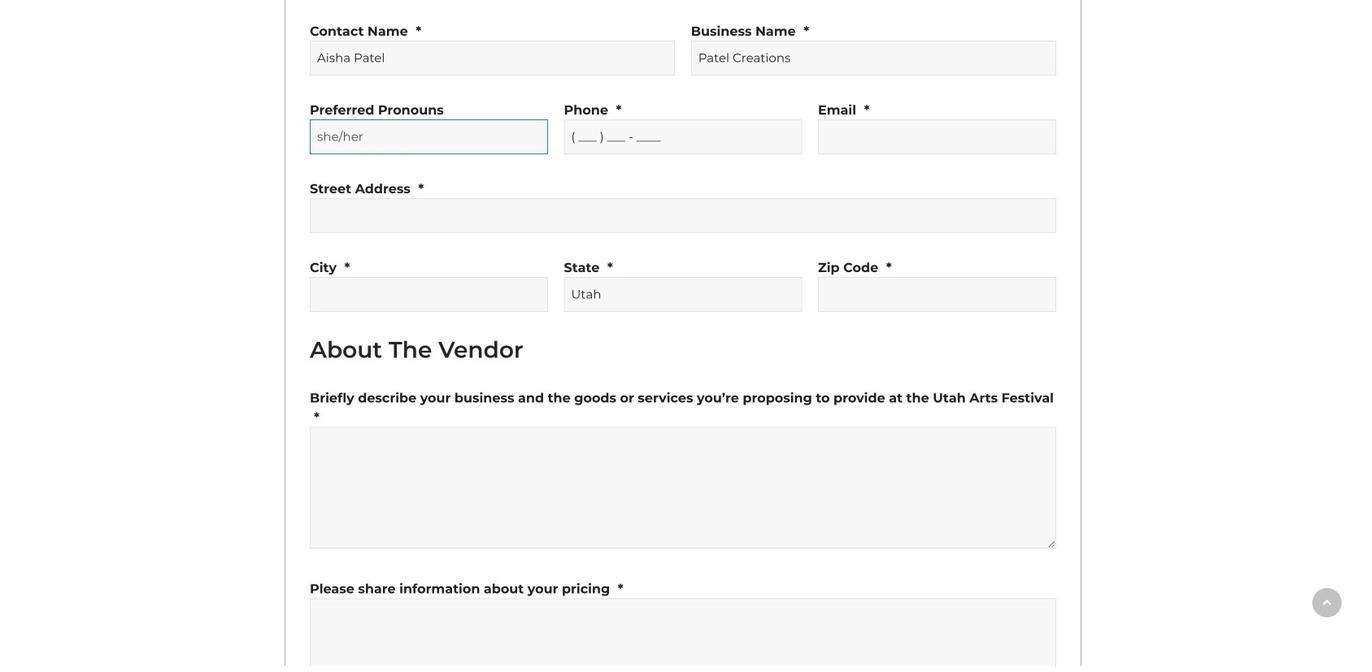Task type: locate. For each thing, give the bounding box(es) containing it.
None text field
[[310, 41, 675, 76], [564, 120, 802, 154], [310, 198, 1056, 233], [310, 427, 1056, 549], [310, 41, 675, 76], [564, 120, 802, 154], [310, 198, 1056, 233], [310, 427, 1056, 549]]

None email field
[[818, 120, 1056, 154]]

None text field
[[691, 41, 1056, 76], [310, 120, 548, 154], [310, 277, 548, 312], [564, 277, 802, 312], [818, 277, 1056, 312], [310, 599, 1056, 667], [691, 41, 1056, 76], [310, 120, 548, 154], [310, 277, 548, 312], [564, 277, 802, 312], [818, 277, 1056, 312], [310, 599, 1056, 667]]



Task type: describe. For each thing, give the bounding box(es) containing it.
scroll up image
[[1323, 596, 1331, 609]]



